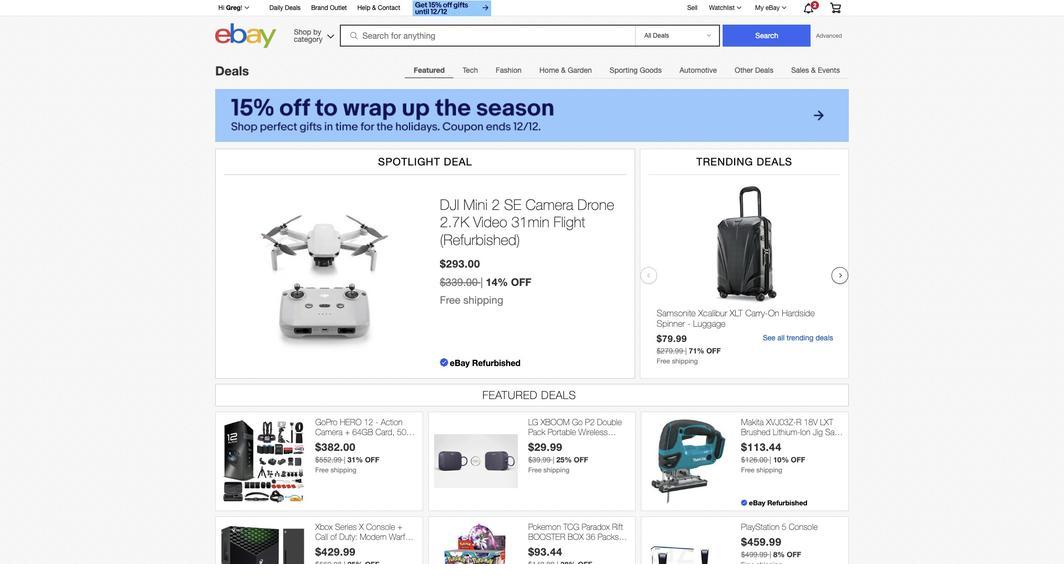 Task type: describe. For each thing, give the bounding box(es) containing it.
shipping inside $279.99 | 71% off free shipping
[[672, 357, 698, 365]]

with
[[595, 437, 609, 447]]

mic
[[611, 437, 624, 447]]

account navigation
[[213, 0, 849, 18]]

64gb
[[352, 427, 373, 437]]

carry-
[[745, 308, 768, 318]]

14%
[[486, 275, 508, 288]]

xlt
[[730, 308, 743, 318]]

(refurbished)
[[440, 231, 520, 248]]

$29.99
[[528, 441, 563, 453]]

shop by category
[[294, 27, 323, 43]]

ebay refurbished for certified
[[749, 499, 808, 507]]

deals link
[[215, 63, 249, 78]]

other
[[735, 66, 753, 74]]

tech
[[463, 66, 478, 74]]

ion
[[800, 427, 811, 437]]

daily deals link
[[270, 3, 301, 14]]

deals
[[816, 334, 833, 342]]

71%
[[689, 346, 704, 355]]

sporting goods link
[[601, 60, 671, 81]]

call
[[315, 532, 328, 542]]

off inside playstation 5 console $459.99 $499.99 | 8% off
[[787, 550, 801, 559]]

2 inside dji mini 2 se camera drone 2.7k video 31min flight (refurbished)
[[492, 196, 500, 213]]

lg xboom go p2 double pack portable wireless bluetooth speaker with mic - black link
[[528, 417, 630, 457]]

Search for anything text field
[[342, 26, 633, 46]]

tcg
[[563, 522, 579, 532]]

$113.44 $126.00 | 10% off free shipping
[[741, 441, 805, 474]]

ebay inside account navigation
[[766, 4, 780, 12]]

$339.00
[[440, 276, 478, 288]]

deals for other deals
[[755, 66, 774, 74]]

trending
[[696, 155, 753, 168]]

12
[[364, 417, 373, 427]]

free down the $339.00
[[440, 294, 461, 306]]

+ inside 'gopro hero 12 - action camera + 64gb card, 50 piece accessory kit, 2 batteries'
[[345, 427, 350, 437]]

outlet
[[330, 4, 347, 12]]

| inside "$339.00 | 14% off"
[[481, 276, 483, 288]]

makita xvj03z-r 18v lxt brushed lithium-ion jig saw certified refurbished
[[741, 417, 841, 447]]

video
[[473, 213, 507, 231]]

off inside $29.99 $39.99 | 25% off free shipping
[[574, 455, 588, 464]]

rift
[[612, 522, 623, 532]]

paradox
[[582, 522, 610, 532]]

free for $29.99
[[528, 466, 542, 474]]

featured menu bar
[[405, 59, 849, 81]]

modern
[[360, 532, 387, 542]]

xbox
[[315, 522, 333, 532]]

iii
[[315, 542, 320, 552]]

xbox series x console + call of duty: modern warfare iii cross-gen bundle link
[[315, 522, 417, 552]]

hi
[[218, 4, 224, 12]]

sealed
[[528, 542, 553, 552]]

shipping down "$339.00 | 14% off"
[[463, 294, 503, 306]]

category
[[294, 35, 323, 43]]

xcalibur
[[698, 308, 727, 318]]

sales
[[791, 66, 809, 74]]

ebay for makita xvj03z-r 18v lxt brushed lithium-ion jig saw certified refurbished
[[749, 499, 766, 507]]

gopro hero 12 - action camera + 64gb card, 50 piece accessory kit, 2 batteries
[[315, 417, 406, 457]]

!
[[241, 4, 242, 12]]

contact
[[378, 4, 400, 12]]

fashion link
[[487, 60, 531, 81]]

& for garden
[[561, 66, 566, 74]]

playstation 5 console $459.99 $499.99 | 8% off
[[741, 522, 818, 559]]

- inside 'gopro hero 12 - action camera + 64gb card, 50 piece accessory kit, 2 batteries'
[[376, 417, 379, 427]]

luggage
[[693, 319, 726, 329]]

xbox series x console + call of duty: modern warfare iii cross-gen bundle
[[315, 522, 416, 552]]

your shopping cart image
[[830, 3, 842, 13]]

drone
[[578, 196, 614, 213]]

featured for featured
[[414, 65, 445, 74]]

$429.99
[[315, 545, 356, 558]]

36
[[586, 532, 595, 542]]

15% off to wrap up the season shop perfect gifts in time for the holidays. coupon ends 12/12. image
[[215, 89, 849, 142]]

sporting goods
[[610, 66, 662, 74]]

sales & events
[[791, 66, 840, 74]]

accessory
[[337, 437, 374, 447]]

featured for featured deals
[[483, 389, 538, 401]]

refurbished for certified
[[767, 499, 808, 507]]

playstation 5 console link
[[741, 522, 843, 532]]

deals for featured deals
[[541, 389, 576, 401]]

spotlight deal
[[378, 155, 472, 168]]

samsonite
[[657, 308, 696, 318]]

$459.99
[[741, 535, 782, 548]]

pokemon tcg paradox rift booster box 36 packs sealed new
[[528, 522, 623, 552]]

- inside samsonite xcalibur xlt carry-on hardside spinner - luggage
[[688, 319, 691, 329]]

+ inside the xbox series x console + call of duty: modern warfare iii cross-gen bundle
[[398, 522, 403, 532]]

5
[[782, 522, 787, 532]]

pokemon
[[528, 522, 561, 532]]

deal
[[444, 155, 472, 168]]

on
[[768, 308, 779, 318]]

warfare
[[389, 532, 416, 542]]

portable
[[548, 427, 576, 437]]

free for $113.44
[[741, 466, 755, 474]]

speaker
[[564, 437, 593, 447]]

get an extra 15% off image
[[413, 1, 491, 16]]

$279.99 | 71% off free shipping
[[657, 346, 721, 365]]

makita
[[741, 417, 764, 427]]

trending
[[787, 334, 814, 342]]

sporting
[[610, 66, 638, 74]]

lg xboom go p2 double pack portable wireless bluetooth speaker with mic - black
[[528, 417, 629, 457]]

none submit inside shop by category banner
[[723, 25, 811, 47]]

2 inside the 2 dropdown button
[[813, 2, 817, 8]]

console inside the xbox series x console + call of duty: modern warfare iii cross-gen bundle
[[366, 522, 395, 532]]

free shipping
[[440, 294, 503, 306]]

2 inside 'gopro hero 12 - action camera + 64gb card, 50 piece accessory kit, 2 batteries'
[[390, 437, 394, 447]]

lg
[[528, 417, 538, 427]]

brand
[[311, 4, 328, 12]]

shipping for $113.44
[[757, 466, 783, 474]]

$39.99
[[528, 456, 551, 464]]

deals for trending deals
[[757, 155, 793, 168]]

xvj03z-
[[766, 417, 796, 427]]



Task type: locate. For each thing, give the bounding box(es) containing it.
automotive
[[680, 66, 717, 74]]

shipping down "31%"
[[331, 466, 357, 474]]

off right 25%
[[574, 455, 588, 464]]

wireless
[[578, 427, 608, 437]]

flight
[[554, 213, 585, 231]]

- down samsonite
[[688, 319, 691, 329]]

0 horizontal spatial 2
[[390, 437, 394, 447]]

deals
[[285, 4, 301, 12], [215, 63, 249, 78], [755, 66, 774, 74], [757, 155, 793, 168], [541, 389, 576, 401]]

| left "31%"
[[344, 456, 345, 464]]

booster
[[528, 532, 565, 542]]

free down $552.99
[[315, 466, 329, 474]]

hero
[[340, 417, 362, 427]]

my ebay
[[755, 4, 780, 12]]

1 horizontal spatial &
[[561, 66, 566, 74]]

free down $39.99
[[528, 466, 542, 474]]

off right 8%
[[787, 550, 801, 559]]

by
[[313, 27, 321, 36]]

0 horizontal spatial featured
[[414, 65, 445, 74]]

0 vertical spatial 2
[[813, 2, 817, 8]]

| left 8%
[[770, 550, 771, 559]]

help & contact link
[[357, 3, 400, 14]]

+ up warfare
[[398, 522, 403, 532]]

watchlist link
[[703, 2, 746, 14]]

+ down 'hero'
[[345, 427, 350, 437]]

greg
[[226, 4, 241, 12]]

shipping for $29.99
[[544, 466, 570, 474]]

0 vertical spatial refurbished
[[472, 358, 521, 368]]

mini
[[463, 196, 488, 213]]

shipping down 10%
[[757, 466, 783, 474]]

& right help
[[372, 4, 376, 12]]

brushed
[[741, 427, 771, 437]]

se
[[504, 196, 522, 213]]

lxt
[[820, 417, 833, 427]]

refurbished up 5
[[767, 499, 808, 507]]

| left 25%
[[553, 456, 554, 464]]

1 horizontal spatial featured
[[483, 389, 538, 401]]

2 left your shopping cart icon
[[813, 2, 817, 8]]

1 horizontal spatial camera
[[526, 196, 573, 213]]

1 vertical spatial ebay
[[450, 358, 470, 368]]

| inside $113.44 $126.00 | 10% off free shipping
[[770, 456, 771, 464]]

0 vertical spatial ebay refurbished
[[450, 358, 521, 368]]

makita xvj03z-r 18v lxt brushed lithium-ion jig saw certified refurbished link
[[741, 417, 843, 447]]

- right mic
[[626, 437, 629, 447]]

off inside $279.99 | 71% off free shipping
[[707, 346, 721, 355]]

0 horizontal spatial console
[[366, 522, 395, 532]]

1 horizontal spatial ebay refurbished
[[749, 499, 808, 507]]

refurbished down lithium-
[[772, 437, 814, 447]]

camera up 31min
[[526, 196, 573, 213]]

samsonite xcalibur xlt carry-on hardside spinner - luggage
[[657, 308, 815, 329]]

0 horizontal spatial -
[[376, 417, 379, 427]]

None submit
[[723, 25, 811, 47]]

2 vertical spatial ebay
[[749, 499, 766, 507]]

daily deals
[[270, 4, 301, 12]]

dji mini 2 se camera drone 2.7k video 31min flight (refurbished)
[[440, 196, 614, 248]]

off right "31%"
[[365, 455, 379, 464]]

shipping inside $382.00 $552.99 | 31% off free shipping
[[331, 466, 357, 474]]

sell
[[687, 4, 698, 11]]

shipping for $382.00
[[331, 466, 357, 474]]

bundle
[[363, 542, 387, 552]]

shipping down 71%
[[672, 357, 698, 365]]

1 console from the left
[[366, 522, 395, 532]]

0 vertical spatial camera
[[526, 196, 573, 213]]

black
[[528, 447, 547, 457]]

| left 10%
[[770, 456, 771, 464]]

spinner
[[657, 319, 685, 329]]

0 vertical spatial -
[[688, 319, 691, 329]]

0 vertical spatial ebay
[[766, 4, 780, 12]]

off right "14%"
[[511, 275, 532, 288]]

refurbished inside the "makita xvj03z-r 18v lxt brushed lithium-ion jig saw certified refurbished"
[[772, 437, 814, 447]]

double
[[597, 417, 622, 427]]

1 vertical spatial refurbished
[[772, 437, 814, 447]]

camera
[[526, 196, 573, 213], [315, 427, 343, 437]]

deals inside "other deals" link
[[755, 66, 774, 74]]

other deals link
[[726, 60, 782, 81]]

2 right kit,
[[390, 437, 394, 447]]

gen
[[346, 542, 360, 552]]

ebay
[[766, 4, 780, 12], [450, 358, 470, 368], [749, 499, 766, 507]]

$93.44
[[528, 545, 563, 558]]

2 horizontal spatial &
[[811, 66, 816, 74]]

| inside $382.00 $552.99 | 31% off free shipping
[[344, 456, 345, 464]]

featured up lg
[[483, 389, 538, 401]]

goods
[[640, 66, 662, 74]]

pokemon tcg paradox rift booster box 36 packs sealed new link
[[528, 522, 630, 552]]

p2
[[585, 417, 595, 427]]

& for contact
[[372, 4, 376, 12]]

off right 10%
[[791, 455, 805, 464]]

2
[[813, 2, 817, 8], [492, 196, 500, 213], [390, 437, 394, 447]]

shipping inside $29.99 $39.99 | 25% off free shipping
[[544, 466, 570, 474]]

help
[[357, 4, 370, 12]]

0 vertical spatial featured
[[414, 65, 445, 74]]

50
[[397, 427, 406, 437]]

1 horizontal spatial console
[[789, 522, 818, 532]]

$126.00
[[741, 456, 768, 464]]

0 horizontal spatial &
[[372, 4, 376, 12]]

- right 12
[[376, 417, 379, 427]]

1 vertical spatial -
[[376, 417, 379, 427]]

2.7k
[[440, 213, 469, 231]]

featured deals
[[483, 389, 576, 401]]

my
[[755, 4, 764, 12]]

deals inside daily deals 'link'
[[285, 4, 301, 12]]

gopro
[[315, 417, 338, 427]]

ebay for dji mini 2 se camera drone 2.7k video 31min flight (refurbished)
[[450, 358, 470, 368]]

piece
[[315, 437, 335, 447]]

gopro hero 12 - action camera + 64gb card, 50 piece accessory kit, 2 batteries link
[[315, 417, 417, 457]]

series
[[335, 522, 357, 532]]

brand outlet link
[[311, 3, 347, 14]]

0 horizontal spatial camera
[[315, 427, 343, 437]]

featured tab list
[[405, 59, 849, 81]]

10%
[[773, 455, 789, 464]]

featured inside 'link'
[[414, 65, 445, 74]]

1 horizontal spatial -
[[626, 437, 629, 447]]

playstation
[[741, 522, 780, 532]]

free inside $382.00 $552.99 | 31% off free shipping
[[315, 466, 329, 474]]

2 horizontal spatial 2
[[813, 2, 817, 8]]

$79.99
[[657, 333, 687, 344]]

off inside $113.44 $126.00 | 10% off free shipping
[[791, 455, 805, 464]]

& inside sales & events link
[[811, 66, 816, 74]]

kit,
[[376, 437, 387, 447]]

card,
[[375, 427, 395, 437]]

all
[[778, 334, 785, 342]]

free down $279.99
[[657, 357, 670, 365]]

refurbished for (refurbished)
[[472, 358, 521, 368]]

jig
[[813, 427, 823, 437]]

duty:
[[339, 532, 357, 542]]

free inside $113.44 $126.00 | 10% off free shipping
[[741, 466, 755, 474]]

& for events
[[811, 66, 816, 74]]

tech link
[[454, 60, 487, 81]]

2 vertical spatial 2
[[390, 437, 394, 447]]

$382.00
[[315, 441, 356, 453]]

console inside playstation 5 console $459.99 $499.99 | 8% off
[[789, 522, 818, 532]]

see
[[763, 334, 776, 342]]

1 horizontal spatial 2
[[492, 196, 500, 213]]

2 vertical spatial refurbished
[[767, 499, 808, 507]]

deals for daily deals
[[285, 4, 301, 12]]

camera down gopro at the bottom left of the page
[[315, 427, 343, 437]]

saw
[[825, 427, 841, 437]]

1 vertical spatial 2
[[492, 196, 500, 213]]

0 horizontal spatial ebay refurbished
[[450, 358, 521, 368]]

camera inside 'gopro hero 12 - action camera + 64gb card, 50 piece accessory kit, 2 batteries'
[[315, 427, 343, 437]]

shop by category banner
[[213, 0, 849, 51]]

2 left se
[[492, 196, 500, 213]]

8%
[[773, 550, 785, 559]]

& right home
[[561, 66, 566, 74]]

shop by category button
[[289, 23, 336, 46]]

xboom
[[541, 417, 570, 427]]

& inside help & contact link
[[372, 4, 376, 12]]

console up modern
[[366, 522, 395, 532]]

free for $382.00
[[315, 466, 329, 474]]

| left "14%"
[[481, 276, 483, 288]]

featured left tech
[[414, 65, 445, 74]]

free inside $29.99 $39.99 | 25% off free shipping
[[528, 466, 542, 474]]

featured link
[[405, 60, 454, 81]]

-
[[688, 319, 691, 329], [376, 417, 379, 427], [626, 437, 629, 447]]

& inside the home & garden link
[[561, 66, 566, 74]]

1 horizontal spatial +
[[398, 522, 403, 532]]

1 vertical spatial camera
[[315, 427, 343, 437]]

bluetooth
[[528, 437, 561, 447]]

& right sales
[[811, 66, 816, 74]]

&
[[372, 4, 376, 12], [561, 66, 566, 74], [811, 66, 816, 74]]

refurbished up featured deals
[[472, 358, 521, 368]]

| inside $279.99 | 71% off free shipping
[[685, 347, 687, 355]]

0 horizontal spatial +
[[345, 427, 350, 437]]

spotlight
[[378, 155, 440, 168]]

1 vertical spatial ebay refurbished
[[749, 499, 808, 507]]

console right 5
[[789, 522, 818, 532]]

advanced link
[[811, 25, 847, 46]]

free down $126.00
[[741, 466, 755, 474]]

2 horizontal spatial -
[[688, 319, 691, 329]]

1 vertical spatial featured
[[483, 389, 538, 401]]

1 vertical spatial +
[[398, 522, 403, 532]]

2 vertical spatial -
[[626, 437, 629, 447]]

| left 71%
[[685, 347, 687, 355]]

free inside $279.99 | 71% off free shipping
[[657, 357, 670, 365]]

camera inside dji mini 2 se camera drone 2.7k video 31min flight (refurbished)
[[526, 196, 573, 213]]

shipping down 25%
[[544, 466, 570, 474]]

ebay refurbished for (refurbished)
[[450, 358, 521, 368]]

brand outlet
[[311, 4, 347, 12]]

0 vertical spatial +
[[345, 427, 350, 437]]

2 console from the left
[[789, 522, 818, 532]]

daily
[[270, 4, 283, 12]]

$113.44
[[741, 441, 782, 453]]

automotive link
[[671, 60, 726, 81]]

home & garden
[[539, 66, 592, 74]]

shipping inside $113.44 $126.00 | 10% off free shipping
[[757, 466, 783, 474]]

dji
[[440, 196, 459, 213]]

| inside playstation 5 console $459.99 $499.99 | 8% off
[[770, 550, 771, 559]]

$552.99
[[315, 456, 342, 464]]

off inside $382.00 $552.99 | 31% off free shipping
[[365, 455, 379, 464]]

off right 71%
[[707, 346, 721, 355]]

- inside lg xboom go p2 double pack portable wireless bluetooth speaker with mic - black
[[626, 437, 629, 447]]

| inside $29.99 $39.99 | 25% off free shipping
[[553, 456, 554, 464]]

featured
[[414, 65, 445, 74], [483, 389, 538, 401]]

$499.99
[[741, 550, 768, 559]]



Task type: vqa. For each thing, say whether or not it's contained in the screenshot.
$382.00 $552.99 | 31% off Free shipping
yes



